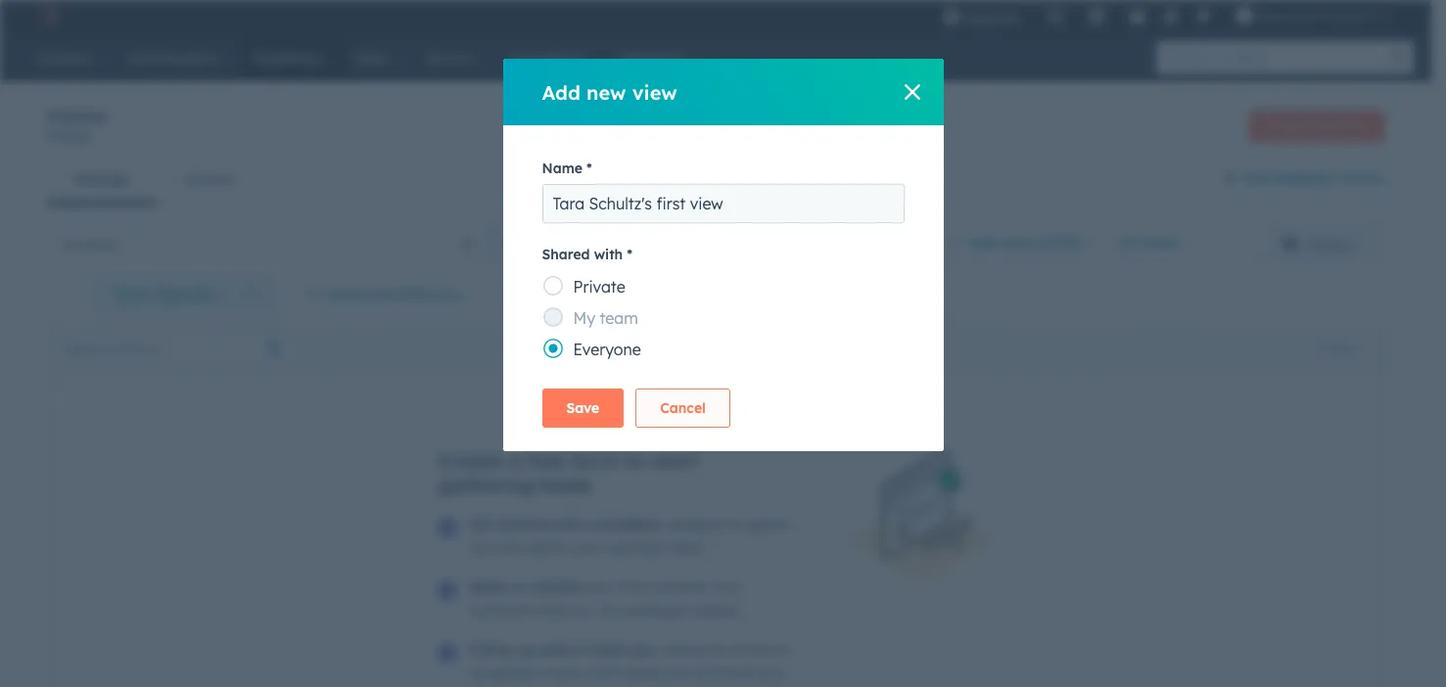 Task type: locate. For each thing, give the bounding box(es) containing it.
you. up the details
[[630, 642, 659, 659]]

all down the manage
[[63, 236, 78, 253]]

add inside add new view dialog
[[542, 80, 581, 104]]

1 vertical spatial form
[[572, 449, 619, 473]]

designed
[[667, 516, 726, 534]]

1 vertical spatial free
[[528, 449, 566, 473]]

analyze
[[184, 170, 234, 188]]

create a free form to start gathering leads
[[438, 449, 698, 498]]

1 horizontal spatial view
[[1002, 234, 1033, 252]]

close image
[[905, 84, 920, 100]]

shared with *
[[542, 246, 633, 263]]

0 vertical spatial forms
[[47, 104, 108, 128]]

to left gather
[[730, 516, 743, 534]]

start
[[651, 449, 698, 473]]

when
[[539, 642, 576, 659]]

0 vertical spatial create
[[1266, 118, 1303, 133]]

1 horizontal spatial create
[[1266, 118, 1303, 133]]

a left form,
[[540, 665, 548, 683]]

free inside button
[[1317, 118, 1339, 133]]

all inside button
[[63, 236, 78, 253]]

you. inside your form wherever your customers find you. no developer needed.
[[569, 602, 596, 620]]

free down save button
[[528, 449, 566, 473]]

hubspot image
[[35, 4, 59, 27]]

all
[[543, 286, 560, 304]]

with down leads
[[551, 516, 581, 534]]

0 vertical spatial you.
[[569, 602, 596, 620]]

clear all
[[503, 286, 560, 304]]

folders
[[1307, 236, 1354, 253]]

add inside add view (2/50) popup button
[[971, 234, 998, 252]]

form type (3) button
[[103, 275, 238, 314]]

0 horizontal spatial create
[[438, 449, 503, 473]]

help image
[[1130, 9, 1147, 26]]

add left new
[[542, 80, 581, 104]]

with
[[594, 246, 623, 263], [551, 516, 581, 534]]

0 horizontal spatial you.
[[569, 602, 596, 620]]

a left leads
[[509, 449, 522, 473]]

with inside add new view dialog
[[594, 246, 623, 263]]

0 vertical spatial to
[[625, 449, 645, 473]]

0 horizontal spatial forms
[[47, 104, 108, 128]]

form
[[1342, 118, 1368, 133], [572, 449, 619, 473], [616, 579, 646, 597]]

all left views
[[1120, 234, 1137, 252]]

save button
[[542, 389, 624, 428]]

0 vertical spatial form
[[1342, 118, 1368, 133]]

0 vertical spatial view
[[632, 80, 677, 104]]

all for all forms
[[63, 236, 78, 253]]

0 horizontal spatial all
[[63, 236, 78, 253]]

non‑hubspot forms
[[1244, 169, 1385, 187]]

form
[[116, 286, 151, 304]]

notifications button
[[1188, 0, 1221, 31]]

a left template,
[[585, 516, 594, 534]]

0 horizontal spatial free
[[528, 449, 566, 473]]

actions button
[[1303, 335, 1379, 361]]

developer
[[623, 602, 686, 620]]

forms up 0
[[47, 104, 108, 128]]

view right new
[[632, 80, 677, 104]]

published button
[[488, 224, 929, 263]]

0 horizontal spatial to
[[625, 449, 645, 473]]

form inside create a free form button
[[1342, 118, 1368, 133]]

create a free form button
[[1249, 110, 1385, 142]]

to left 'start'
[[625, 449, 645, 473]]

*
[[627, 246, 633, 263]]

menu containing apoptosis studios 2
[[930, 0, 1409, 31]]

1 horizontal spatial forms
[[1342, 169, 1385, 187]]

1 horizontal spatial you.
[[630, 642, 659, 659]]

a
[[1306, 118, 1314, 133], [509, 449, 522, 473], [585, 516, 594, 534], [540, 665, 548, 683]]

0 vertical spatial free
[[1317, 118, 1339, 133]]

create up get
[[438, 449, 503, 473]]

0 horizontal spatial add
[[542, 80, 581, 104]]

cancel
[[660, 400, 706, 417]]

1 horizontal spatial free
[[1317, 118, 1339, 133]]

1 horizontal spatial all
[[1120, 234, 1137, 252]]

form up non‑hubspot forms at the top right
[[1342, 118, 1368, 133]]

1 vertical spatial create
[[438, 449, 503, 473]]

1 horizontal spatial to
[[730, 516, 743, 534]]

add
[[542, 80, 581, 104], [971, 234, 998, 252]]

manage button
[[47, 156, 157, 203]]

marketplaces image
[[1089, 9, 1106, 26]]

a inside create a free form to start gathering leads
[[509, 449, 522, 473]]

my team
[[574, 309, 638, 328]]

1 vertical spatial to
[[730, 516, 743, 534]]

free for create a free form
[[1317, 118, 1339, 133]]

the
[[469, 540, 490, 557]]

create inside button
[[1266, 118, 1303, 133]]

create inside create a free form to start gathering leads
[[438, 449, 503, 473]]

1 horizontal spatial with
[[594, 246, 623, 263]]

are
[[670, 665, 691, 683]]

you.
[[569, 602, 596, 620], [630, 642, 659, 659]]

create
[[1266, 118, 1303, 133], [438, 449, 503, 473]]

create for create a free form to start gathering leads
[[438, 449, 503, 473]]

free inside create a free form to start gathering leads
[[528, 449, 566, 473]]

manage
[[74, 170, 129, 188]]

all
[[1120, 234, 1137, 252], [63, 236, 78, 253]]

a up non‑hubspot forms at the top right
[[1306, 118, 1314, 133]]

type
[[156, 286, 189, 304]]

add left (2/50)
[[971, 234, 998, 252]]

1 vertical spatial view
[[1002, 234, 1033, 252]]

follow up when it suits you.
[[469, 642, 659, 659]]

0 vertical spatial with
[[594, 246, 623, 263]]

forms down create a free form button
[[1342, 169, 1385, 187]]

get started with a template,
[[469, 516, 663, 534]]

all views link
[[1107, 223, 1192, 263]]

form inside create a free form to start gathering leads
[[572, 449, 619, 473]]

you. left no
[[569, 602, 596, 620]]

free for create a free form to start gathering leads
[[528, 449, 566, 473]]

0
[[47, 129, 55, 144]]

menu
[[930, 0, 1409, 31]]

save
[[567, 400, 600, 417]]

apoptosis studios 2
[[1258, 8, 1377, 24]]

navigation
[[47, 156, 262, 204]]

calling icon image
[[1048, 8, 1065, 25]]

menu item
[[1034, 0, 1038, 31]]

everyone
[[574, 340, 641, 359]]

embed
[[532, 579, 579, 597]]

create for create a free form
[[1266, 118, 1303, 133]]

forms banner
[[47, 104, 1385, 156]]

1 horizontal spatial add
[[971, 234, 998, 252]]

upgrade
[[965, 10, 1020, 25]]

forms
[[47, 104, 108, 128], [1342, 169, 1385, 187]]

it
[[580, 642, 590, 659]]

1 vertical spatial add
[[971, 234, 998, 252]]

your
[[573, 540, 602, 557], [583, 579, 612, 597], [713, 579, 741, 597]]

clear
[[503, 286, 539, 304]]

forms inside 'forms 0 forms'
[[58, 129, 92, 144]]

create up non‑hubspot
[[1266, 118, 1303, 133]]

2 vertical spatial form
[[616, 579, 646, 597]]

my
[[574, 309, 596, 328]]

upgrade image
[[944, 9, 961, 26]]

all forms
[[63, 236, 119, 253]]

needed.
[[690, 602, 741, 620]]

calling icon button
[[1040, 3, 1073, 28]]

view left (2/50)
[[1002, 234, 1033, 252]]

(3)
[[193, 286, 211, 304]]

Name text field
[[542, 184, 905, 223]]

forms right 0
[[58, 129, 92, 144]]

forms inside "non‑hubspot forms" button
[[1342, 169, 1385, 187]]

0 vertical spatial add
[[542, 80, 581, 104]]

details
[[623, 665, 666, 683]]

with left *
[[594, 246, 623, 263]]

0 horizontal spatial with
[[551, 516, 581, 534]]

free up non‑hubspot forms at the top right
[[1317, 118, 1339, 133]]

free
[[1317, 118, 1339, 133], [528, 449, 566, 473]]

to inside designed to gather the information your business needs.
[[730, 516, 743, 534]]

1 vertical spatial forms
[[1342, 169, 1385, 187]]

to
[[625, 449, 645, 473], [730, 516, 743, 534]]

forms up form
[[82, 236, 119, 253]]

completes
[[469, 665, 536, 683]]

needs.
[[665, 540, 707, 557]]

started
[[497, 516, 547, 534]]

apoptosis studios 2 button
[[1225, 0, 1407, 31]]

Search HubSpot search field
[[1157, 41, 1397, 74]]

advanced filters (1)
[[328, 286, 462, 304]]

your down the get started with a template,
[[573, 540, 602, 557]]

form down save button
[[572, 449, 619, 473]]

1 vertical spatial you.
[[630, 642, 659, 659]]

create a free form
[[1266, 118, 1368, 133]]

analyze button
[[157, 156, 262, 203]]

apoptosis
[[1258, 8, 1318, 24]]

a inside whenever someone completes a form, their details are stored for yo
[[540, 665, 548, 683]]

form up no
[[616, 579, 646, 597]]

form inside your form wherever your customers find you. no developer needed.
[[616, 579, 646, 597]]

add view (2/50)
[[971, 234, 1081, 252]]

advanced filters (1) button
[[294, 275, 474, 314]]

0 horizontal spatial view
[[632, 80, 677, 104]]

suits
[[594, 642, 626, 659]]

cancel button
[[636, 389, 731, 428]]

1 vertical spatial forms
[[82, 236, 119, 253]]

0 vertical spatial forms
[[58, 129, 92, 144]]

view inside popup button
[[1002, 234, 1033, 252]]



Task type: vqa. For each thing, say whether or not it's contained in the screenshot.
BRIAN HALLIGAN (SAMPLE CONTACT)
no



Task type: describe. For each thing, give the bounding box(es) containing it.
tara schultz image
[[1237, 7, 1254, 24]]

marketplaces button
[[1077, 0, 1118, 31]]

information
[[494, 540, 569, 557]]

forms inside forms banner
[[47, 104, 108, 128]]

business
[[606, 540, 661, 557]]

designed to gather the information your business needs.
[[469, 516, 790, 557]]

shared with * element
[[542, 270, 905, 364]]

form type (3)
[[116, 286, 211, 304]]

forms 0 forms
[[47, 104, 108, 144]]

someone
[[731, 642, 790, 659]]

whenever someone completes a form, their details are stored for yo
[[469, 642, 790, 688]]

views
[[1141, 234, 1179, 252]]

1 vertical spatial with
[[551, 516, 581, 534]]

Search forms search field
[[53, 331, 298, 366]]

all for all views
[[1120, 234, 1137, 252]]

gather
[[747, 516, 790, 534]]

follow
[[469, 642, 513, 659]]

help button
[[1122, 0, 1155, 31]]

to inside create a free form to start gathering leads
[[625, 449, 645, 473]]

all forms button
[[47, 224, 488, 263]]

view inside dialog
[[632, 80, 677, 104]]

up
[[518, 642, 535, 659]]

template,
[[598, 516, 663, 534]]

settings image
[[1163, 8, 1180, 26]]

(1)
[[444, 286, 462, 304]]

private
[[574, 277, 626, 297]]

form,
[[552, 665, 586, 683]]

add for add new view
[[542, 80, 581, 104]]

name
[[542, 160, 583, 177]]

leads
[[541, 473, 593, 498]]

search image
[[1391, 51, 1405, 65]]

filters
[[400, 286, 439, 304]]

hubspot link
[[24, 4, 73, 27]]

actions
[[1316, 340, 1357, 355]]

add for add view (2/50)
[[971, 234, 998, 252]]

settings link
[[1159, 5, 1184, 26]]

form for create a free form to start gathering leads
[[572, 449, 619, 473]]

(2/50)
[[1038, 234, 1081, 252]]

published
[[503, 236, 566, 253]]

studios
[[1322, 8, 1367, 24]]

team
[[600, 309, 638, 328]]

stored
[[695, 665, 736, 683]]

notifications image
[[1195, 9, 1213, 26]]

navigation containing manage
[[47, 156, 262, 204]]

wherever
[[650, 579, 709, 597]]

advanced
[[328, 286, 396, 304]]

add new view
[[542, 80, 677, 104]]

non‑hubspot forms button
[[1224, 167, 1385, 192]]

form for create a free form
[[1342, 118, 1368, 133]]

find
[[540, 602, 565, 620]]

gathering
[[438, 473, 535, 498]]

shared
[[542, 246, 590, 263]]

no
[[600, 602, 619, 620]]

add new view dialog
[[503, 59, 944, 452]]

new
[[587, 80, 626, 104]]

2
[[1370, 8, 1377, 24]]

add view (2/50) button
[[936, 223, 1107, 263]]

your up no
[[583, 579, 612, 597]]

their
[[590, 665, 619, 683]]

search button
[[1381, 41, 1414, 74]]

all views
[[1120, 234, 1179, 252]]

a inside create a free form button
[[1306, 118, 1314, 133]]

for
[[740, 665, 758, 683]]

your inside designed to gather the information your business needs.
[[573, 540, 602, 557]]

your up needed.
[[713, 579, 741, 597]]

your form wherever your customers find you. no developer needed.
[[469, 579, 741, 620]]

share or embed
[[469, 579, 579, 597]]

forms inside button
[[82, 236, 119, 253]]

get
[[469, 516, 493, 534]]

whenever
[[663, 642, 727, 659]]

customers
[[469, 602, 536, 620]]

or
[[513, 579, 528, 597]]

clear all button
[[490, 275, 573, 314]]

share
[[469, 579, 509, 597]]

non‑hubspot
[[1244, 169, 1338, 187]]



